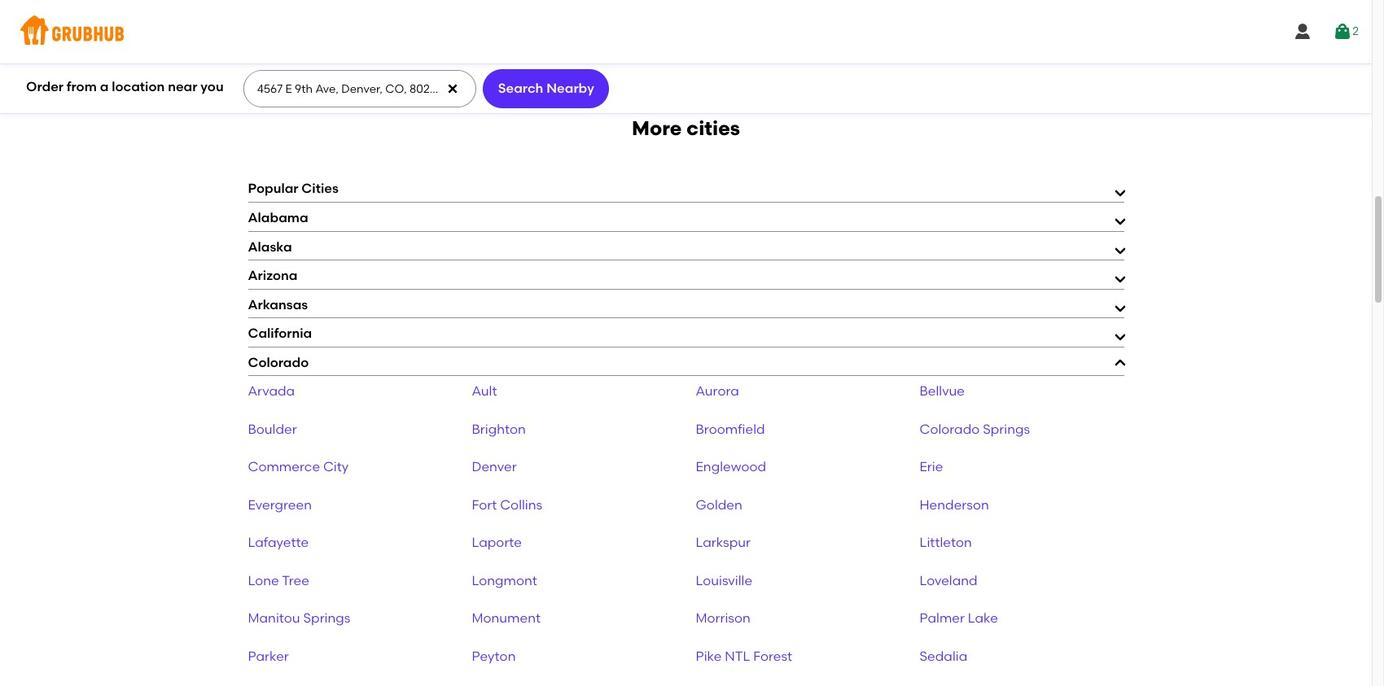 Task type: vqa. For each thing, say whether or not it's contained in the screenshot.
'Collins'
yes



Task type: locate. For each thing, give the bounding box(es) containing it.
englewood
[[696, 459, 766, 475]]

collins
[[500, 497, 542, 513]]

0 horizontal spatial svg image
[[446, 82, 459, 95]]

broomfield
[[696, 421, 765, 437]]

0 horizontal spatial colorado
[[248, 355, 309, 370]]

henderson link
[[920, 497, 989, 513]]

colorado for colorado springs
[[920, 421, 980, 437]]

louisville link
[[696, 573, 752, 588]]

henderson
[[920, 497, 989, 513]]

1 vertical spatial colorado
[[920, 421, 980, 437]]

near
[[168, 79, 197, 94]]

0 horizontal spatial springs
[[303, 611, 350, 626]]

1 horizontal spatial colorado
[[920, 421, 980, 437]]

fort collins
[[472, 497, 542, 513]]

2
[[1352, 24, 1359, 38]]

laporte
[[472, 535, 522, 551]]

lafayette link
[[248, 535, 309, 551]]

morrison link
[[696, 611, 751, 626]]

boulder
[[248, 421, 297, 437]]

forest
[[753, 649, 792, 664]]

manitou springs link
[[248, 611, 350, 626]]

evergreen link
[[248, 497, 312, 513]]

0 vertical spatial springs
[[983, 421, 1030, 437]]

pike ntl forest link
[[696, 649, 792, 664]]

lake
[[968, 611, 998, 626]]

order from a location near you
[[26, 79, 224, 94]]

manitou
[[248, 611, 300, 626]]

arvada
[[248, 384, 295, 399]]

california
[[248, 326, 312, 341]]

arizona
[[248, 268, 298, 283]]

brighton link
[[472, 421, 526, 437]]

more cities
[[632, 117, 740, 140]]

svg image
[[1293, 22, 1313, 42], [446, 82, 459, 95]]

loveland
[[920, 573, 978, 588]]

svg image inside main navigation navigation
[[1293, 22, 1313, 42]]

brighton
[[472, 421, 526, 437]]

colorado springs
[[920, 421, 1030, 437]]

evergreen
[[248, 497, 312, 513]]

colorado for colorado
[[248, 355, 309, 370]]

boulder link
[[248, 421, 297, 437]]

peyton link
[[472, 649, 516, 664]]

ault link
[[472, 384, 497, 399]]

1 horizontal spatial svg image
[[1293, 22, 1313, 42]]

popular cities
[[248, 181, 339, 197]]

aurora link
[[696, 384, 739, 399]]

larkspur link
[[696, 535, 751, 551]]

bellvue
[[920, 384, 965, 399]]

bellvue link
[[920, 384, 965, 399]]

1 horizontal spatial springs
[[983, 421, 1030, 437]]

more
[[632, 117, 682, 140]]

fort
[[472, 497, 497, 513]]

you
[[201, 79, 224, 94]]

ntl
[[725, 649, 750, 664]]

search nearby
[[498, 81, 594, 96]]

svg image left search
[[446, 82, 459, 95]]

svg image left svg image
[[1293, 22, 1313, 42]]

littleton link
[[920, 535, 972, 551]]

springs
[[983, 421, 1030, 437], [303, 611, 350, 626]]

a
[[100, 79, 109, 94]]

0 vertical spatial colorado
[[248, 355, 309, 370]]

parker link
[[248, 649, 289, 664]]

loveland link
[[920, 573, 978, 588]]

1 vertical spatial springs
[[303, 611, 350, 626]]

sedalia
[[920, 649, 967, 664]]

cities
[[687, 117, 740, 140]]

colorado down bellvue
[[920, 421, 980, 437]]

alabama
[[248, 210, 308, 225]]

colorado down california on the top left
[[248, 355, 309, 370]]

0 vertical spatial svg image
[[1293, 22, 1313, 42]]

svg image
[[1333, 22, 1352, 42]]

colorado
[[248, 355, 309, 370], [920, 421, 980, 437]]

morrison
[[696, 611, 751, 626]]

tree
[[282, 573, 309, 588]]



Task type: describe. For each thing, give the bounding box(es) containing it.
littleton
[[920, 535, 972, 551]]

pike
[[696, 649, 722, 664]]

sedalia link
[[920, 649, 967, 664]]

manitou springs
[[248, 611, 350, 626]]

longmont link
[[472, 573, 537, 588]]

parker
[[248, 649, 289, 664]]

nearby
[[547, 81, 594, 96]]

commerce
[[248, 459, 320, 475]]

fort collins link
[[472, 497, 542, 513]]

denver
[[472, 459, 517, 475]]

springs for manitou springs
[[303, 611, 350, 626]]

golden link
[[696, 497, 742, 513]]

city
[[323, 459, 349, 475]]

order
[[26, 79, 64, 94]]

main navigation navigation
[[0, 0, 1372, 64]]

commerce city link
[[248, 459, 349, 475]]

golden
[[696, 497, 742, 513]]

lafayette
[[248, 535, 309, 551]]

lone tree
[[248, 573, 309, 588]]

monument
[[472, 611, 541, 626]]

palmer lake link
[[920, 611, 998, 626]]

lone tree link
[[248, 573, 309, 588]]

palmer
[[920, 611, 965, 626]]

1 vertical spatial svg image
[[446, 82, 459, 95]]

aurora
[[696, 384, 739, 399]]

palmer lake
[[920, 611, 998, 626]]

ault
[[472, 384, 497, 399]]

springs for colorado springs
[[983, 421, 1030, 437]]

location
[[112, 79, 165, 94]]

arvada link
[[248, 384, 295, 399]]

laporte link
[[472, 535, 522, 551]]

commerce city
[[248, 459, 349, 475]]

peyton
[[472, 649, 516, 664]]

cities
[[302, 181, 339, 197]]

pike ntl forest
[[696, 649, 792, 664]]

arkansas
[[248, 297, 308, 312]]

erie
[[920, 459, 943, 475]]

2 button
[[1333, 17, 1359, 46]]

from
[[67, 79, 97, 94]]

colorado springs link
[[920, 421, 1030, 437]]

Search Address search field
[[243, 71, 475, 107]]

monument link
[[472, 611, 541, 626]]

search
[[498, 81, 543, 96]]

lone
[[248, 573, 279, 588]]

erie link
[[920, 459, 943, 475]]

longmont
[[472, 573, 537, 588]]

broomfield link
[[696, 421, 765, 437]]

search nearby button
[[483, 69, 609, 108]]

popular
[[248, 181, 298, 197]]

larkspur
[[696, 535, 751, 551]]

alaska
[[248, 239, 292, 254]]

englewood link
[[696, 459, 766, 475]]

louisville
[[696, 573, 752, 588]]

denver link
[[472, 459, 517, 475]]



